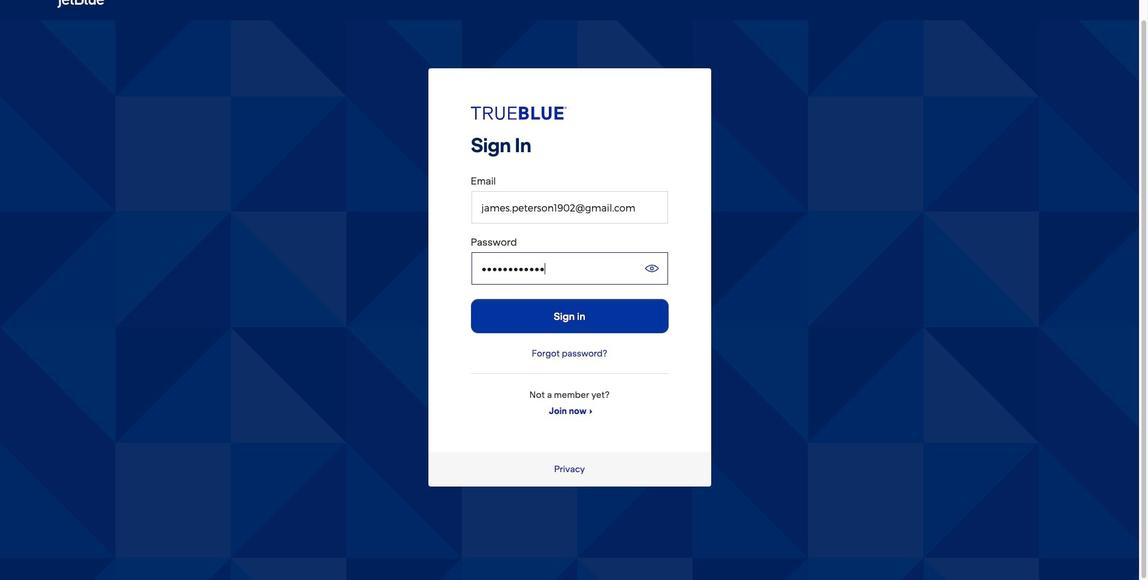 Task type: locate. For each thing, give the bounding box(es) containing it.
None submit
[[471, 299, 669, 333]]

None password field
[[472, 252, 668, 285]]

logo image
[[471, 107, 567, 120]]

None text field
[[472, 191, 668, 224]]



Task type: describe. For each thing, give the bounding box(es) containing it.
jetblue home image
[[58, 0, 106, 10]]



Task type: vqa. For each thing, say whether or not it's contained in the screenshot.
password field
yes



